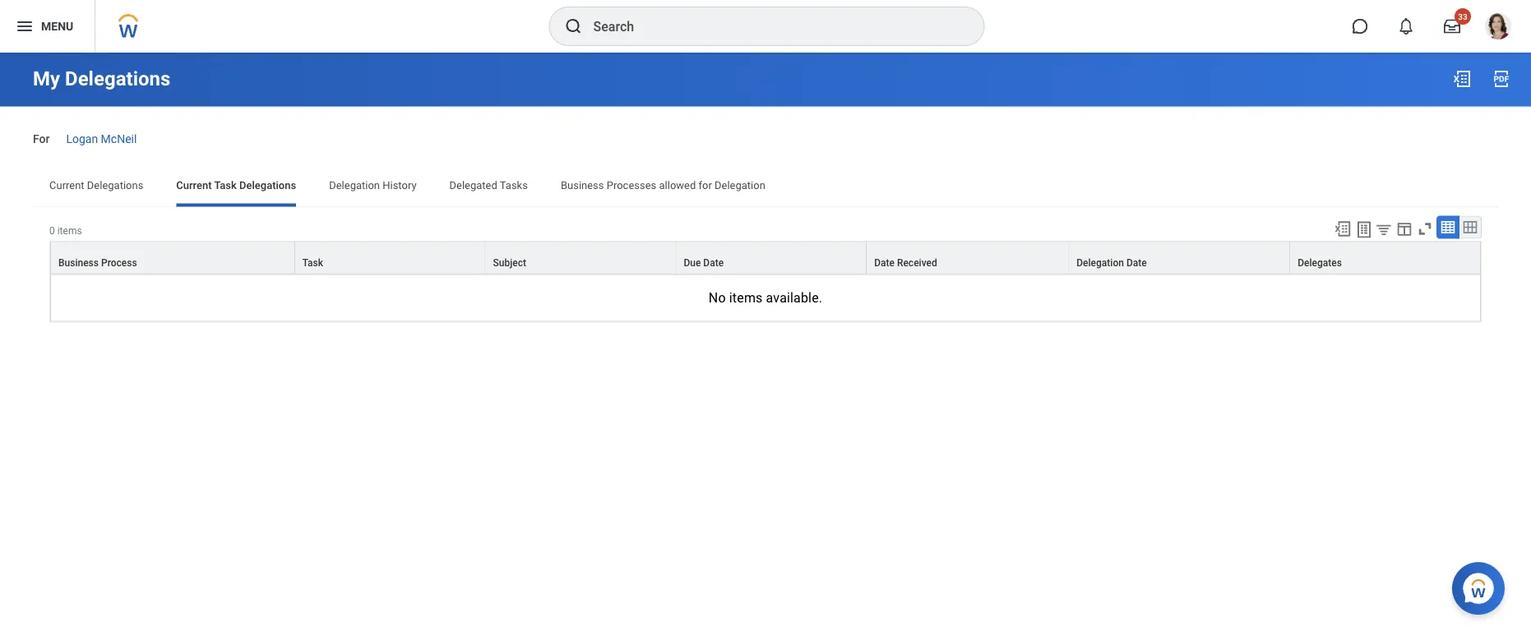 Task type: describe. For each thing, give the bounding box(es) containing it.
notifications large image
[[1399, 18, 1415, 35]]

business for business process
[[58, 257, 99, 268]]

menu
[[41, 19, 73, 33]]

delegates button
[[1291, 242, 1481, 273]]

process
[[101, 257, 137, 268]]

date inside "popup button"
[[875, 257, 895, 268]]

history
[[383, 179, 417, 191]]

due
[[684, 257, 701, 268]]

0 items
[[49, 225, 82, 236]]

current for current task delegations
[[176, 179, 212, 191]]

processes
[[607, 179, 657, 191]]

delegations for my delegations
[[65, 67, 171, 90]]

available.
[[766, 290, 823, 306]]

no items available.
[[709, 290, 823, 306]]

export to worksheets image
[[1355, 220, 1375, 240]]

logan
[[66, 132, 98, 146]]

my delegations
[[33, 67, 171, 90]]

delegated tasks
[[450, 179, 528, 191]]

expand table image
[[1463, 219, 1479, 235]]

profile logan mcneil image
[[1486, 13, 1512, 43]]

due date button
[[677, 242, 866, 273]]

33 button
[[1435, 8, 1472, 44]]

delegations for current delegations
[[87, 179, 143, 191]]

for
[[33, 132, 50, 146]]

fullscreen image
[[1417, 220, 1435, 238]]

date received button
[[867, 242, 1069, 273]]

33
[[1459, 12, 1468, 21]]

logan mcneil link
[[66, 129, 137, 146]]

current task delegations
[[176, 179, 296, 191]]

due date
[[684, 257, 724, 268]]

delegation date button
[[1070, 242, 1290, 273]]

delegated
[[450, 179, 498, 191]]

received
[[897, 257, 938, 268]]

row inside my delegations main content
[[50, 241, 1482, 274]]

select to filter grid data image
[[1376, 221, 1394, 238]]



Task type: locate. For each thing, give the bounding box(es) containing it.
view printable version (pdf) image
[[1492, 69, 1512, 89]]

tasks
[[500, 179, 528, 191]]

subject button
[[486, 242, 676, 273]]

0 horizontal spatial delegation
[[329, 179, 380, 191]]

tab list containing current delegations
[[33, 167, 1499, 207]]

justify image
[[15, 16, 35, 36]]

1 horizontal spatial delegation
[[715, 179, 766, 191]]

0
[[49, 225, 55, 236]]

date received
[[875, 257, 938, 268]]

table image
[[1441, 219, 1457, 235]]

1 horizontal spatial items
[[730, 290, 763, 306]]

delegation for delegation history
[[329, 179, 380, 191]]

1 current from the left
[[49, 179, 84, 191]]

toolbar
[[1327, 216, 1482, 241]]

logan mcneil
[[66, 132, 137, 146]]

allowed
[[659, 179, 696, 191]]

row
[[50, 241, 1482, 274]]

3 date from the left
[[1127, 257, 1147, 268]]

delegates
[[1298, 257, 1342, 268]]

delegation inside popup button
[[1077, 257, 1125, 268]]

2 date from the left
[[875, 257, 895, 268]]

items
[[57, 225, 82, 236], [730, 290, 763, 306]]

1 horizontal spatial business
[[561, 179, 604, 191]]

search image
[[564, 16, 584, 36]]

business
[[561, 179, 604, 191], [58, 257, 99, 268]]

date for delegation date
[[1127, 257, 1147, 268]]

0 horizontal spatial task
[[214, 179, 237, 191]]

business process
[[58, 257, 137, 268]]

business left processes
[[561, 179, 604, 191]]

subject
[[493, 257, 526, 268]]

items for 0
[[57, 225, 82, 236]]

2 horizontal spatial delegation
[[1077, 257, 1125, 268]]

task inside popup button
[[303, 257, 323, 268]]

business processes allowed for delegation
[[561, 179, 766, 191]]

business down the 0 items
[[58, 257, 99, 268]]

tab list
[[33, 167, 1499, 207]]

0 vertical spatial business
[[561, 179, 604, 191]]

current for current delegations
[[49, 179, 84, 191]]

0 horizontal spatial business
[[58, 257, 99, 268]]

delegation
[[329, 179, 380, 191], [715, 179, 766, 191], [1077, 257, 1125, 268]]

1 vertical spatial items
[[730, 290, 763, 306]]

0 vertical spatial task
[[214, 179, 237, 191]]

Search Workday  search field
[[594, 8, 951, 44]]

mcneil
[[101, 132, 137, 146]]

delegation for delegation date
[[1077, 257, 1125, 268]]

click to view/edit grid preferences image
[[1396, 220, 1414, 238]]

1 vertical spatial task
[[303, 257, 323, 268]]

task button
[[295, 242, 485, 273]]

export to excel image
[[1453, 69, 1473, 89]]

items right "0" on the top left of page
[[57, 225, 82, 236]]

date
[[704, 257, 724, 268], [875, 257, 895, 268], [1127, 257, 1147, 268]]

0 horizontal spatial items
[[57, 225, 82, 236]]

menu button
[[0, 0, 95, 53]]

business inside popup button
[[58, 257, 99, 268]]

export to excel image
[[1334, 220, 1352, 238]]

1 date from the left
[[704, 257, 724, 268]]

delegations
[[65, 67, 171, 90], [87, 179, 143, 191], [239, 179, 296, 191]]

1 horizontal spatial current
[[176, 179, 212, 191]]

my delegations main content
[[0, 53, 1532, 382]]

0 vertical spatial items
[[57, 225, 82, 236]]

0 horizontal spatial date
[[704, 257, 724, 268]]

for
[[699, 179, 712, 191]]

current up business process popup button
[[176, 179, 212, 191]]

no
[[709, 290, 726, 306]]

2 horizontal spatial date
[[1127, 257, 1147, 268]]

business for business processes allowed for delegation
[[561, 179, 604, 191]]

tab list inside my delegations main content
[[33, 167, 1499, 207]]

1 horizontal spatial task
[[303, 257, 323, 268]]

items for no
[[730, 290, 763, 306]]

items right no
[[730, 290, 763, 306]]

my
[[33, 67, 60, 90]]

task
[[214, 179, 237, 191], [303, 257, 323, 268]]

delegation history
[[329, 179, 417, 191]]

toolbar inside my delegations main content
[[1327, 216, 1482, 241]]

current delegations
[[49, 179, 143, 191]]

business process button
[[51, 242, 294, 273]]

0 horizontal spatial current
[[49, 179, 84, 191]]

inbox large image
[[1445, 18, 1461, 35]]

1 vertical spatial business
[[58, 257, 99, 268]]

1 horizontal spatial date
[[875, 257, 895, 268]]

date for due date
[[704, 257, 724, 268]]

current up the 0 items
[[49, 179, 84, 191]]

2 current from the left
[[176, 179, 212, 191]]

row containing business process
[[50, 241, 1482, 274]]

delegation date
[[1077, 257, 1147, 268]]

current
[[49, 179, 84, 191], [176, 179, 212, 191]]



Task type: vqa. For each thing, say whether or not it's contained in the screenshot.
Q4 2020 Bonus's "p-00004 vice president, human resources"
no



